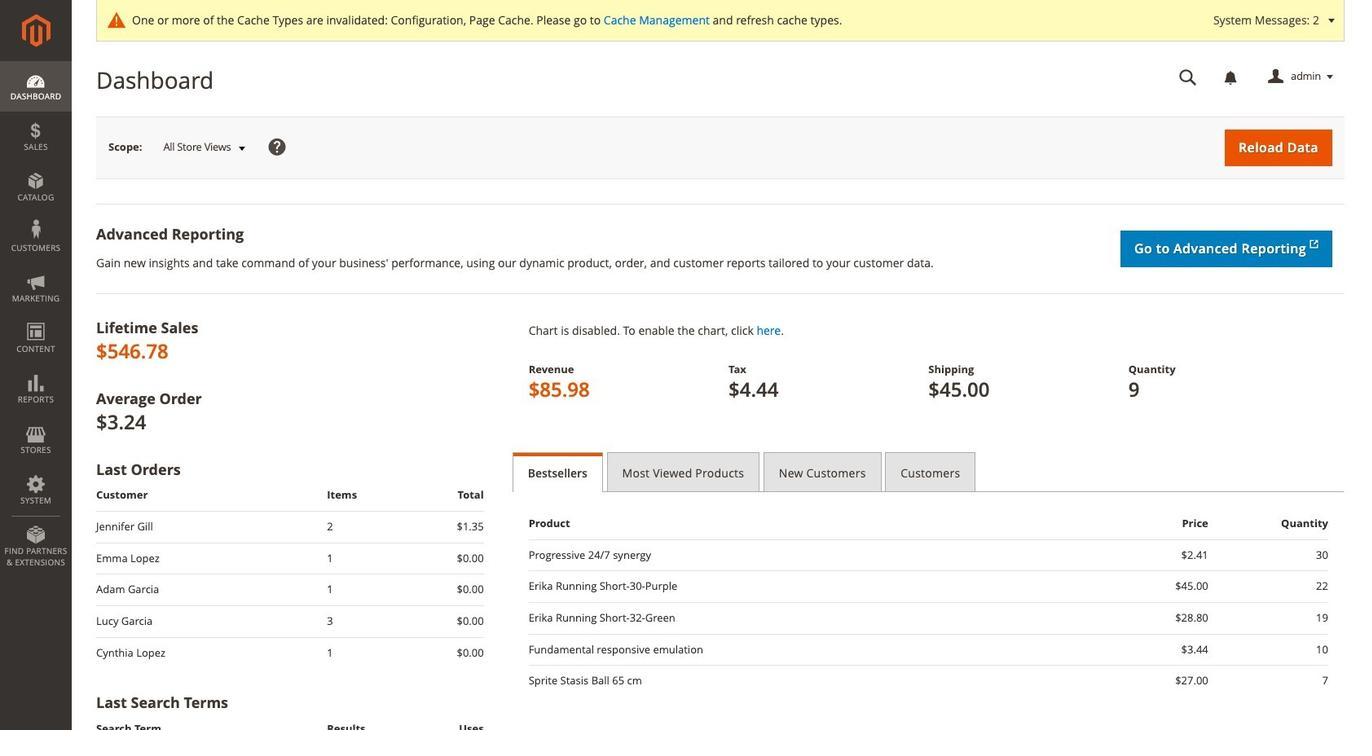 Task type: locate. For each thing, give the bounding box(es) containing it.
tab list
[[513, 452, 1345, 492]]

menu bar
[[0, 61, 72, 577]]

None text field
[[1168, 63, 1209, 91]]



Task type: describe. For each thing, give the bounding box(es) containing it.
magento admin panel image
[[22, 14, 50, 47]]



Task type: vqa. For each thing, say whether or not it's contained in the screenshot.
From text box
no



